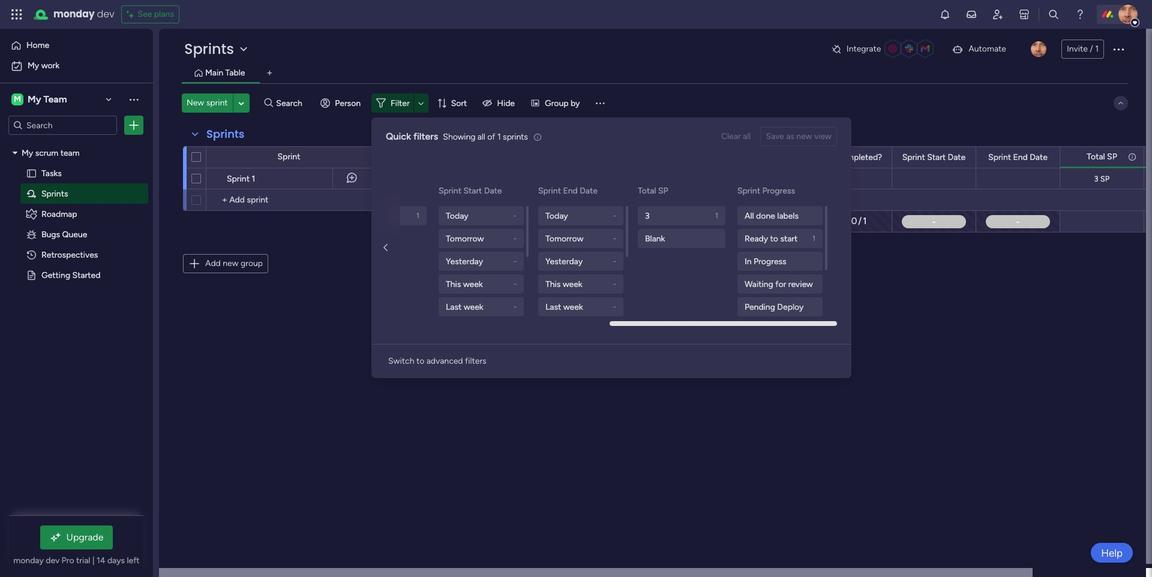 Task type: locate. For each thing, give the bounding box(es) containing it.
0 horizontal spatial tomorrow
[[446, 234, 484, 244]]

filter button
[[372, 94, 428, 113]]

option
[[0, 142, 153, 144]]

filters
[[413, 131, 438, 142], [465, 356, 486, 367]]

sprints inside field
[[206, 127, 245, 142]]

my right workspace image on the left top
[[28, 94, 41, 105]]

waiting
[[745, 279, 773, 290]]

1 vertical spatial task
[[346, 211, 363, 221]]

Search in workspace field
[[25, 119, 100, 132]]

my inside list box
[[22, 148, 33, 158]]

total sp
[[1087, 152, 1117, 162], [638, 186, 668, 196]]

week
[[463, 279, 483, 290], [563, 279, 583, 290], [464, 302, 483, 312], [563, 302, 583, 312]]

0 vertical spatial dev
[[97, 7, 114, 21]]

1 vertical spatial to
[[416, 356, 424, 367]]

monday
[[53, 7, 95, 21], [13, 556, 44, 567]]

0 vertical spatial task 1
[[749, 174, 769, 183]]

my left work
[[28, 61, 39, 71]]

0 horizontal spatial yesterday
[[446, 257, 483, 267]]

sprints inside list box
[[41, 188, 68, 199]]

started
[[72, 270, 100, 280]]

1 vertical spatial sprints
[[206, 127, 245, 142]]

this for start
[[446, 279, 461, 290]]

1 vertical spatial task 1
[[346, 211, 368, 221]]

0 horizontal spatial sprints
[[430, 173, 456, 184]]

0 horizontal spatial james peterson image
[[1031, 41, 1047, 57]]

1 horizontal spatial last week
[[546, 302, 583, 312]]

tab
[[260, 64, 279, 83]]

table
[[225, 68, 245, 78]]

sp
[[1107, 152, 1117, 162], [1101, 174, 1110, 183], [658, 186, 668, 196]]

total sp up total sp group
[[638, 186, 668, 196]]

0 vertical spatial sprints
[[503, 132, 528, 142]]

yesterday inside sprint end date group
[[546, 257, 583, 267]]

0 horizontal spatial sprint start date
[[439, 186, 502, 196]]

my work option
[[7, 56, 146, 76]]

group by button
[[526, 94, 587, 113]]

upgrade button
[[40, 526, 113, 550]]

switch to advanced filters button
[[383, 352, 491, 371]]

1 horizontal spatial dev
[[97, 7, 114, 21]]

1 vertical spatial end
[[563, 186, 578, 196]]

2 vertical spatial my
[[22, 148, 33, 158]]

1 vertical spatial my
[[28, 94, 41, 105]]

ready to start
[[745, 234, 798, 244]]

1 tomorrow from the left
[[446, 234, 484, 244]]

all inside button
[[743, 131, 751, 142]]

new right as
[[797, 131, 812, 142]]

1 today from the left
[[446, 211, 468, 221]]

filters right 'advanced'
[[465, 356, 486, 367]]

to
[[770, 234, 778, 244], [416, 356, 424, 367]]

labels
[[777, 211, 799, 221]]

last week inside "sprint start date" group
[[446, 302, 483, 312]]

1 horizontal spatial tomorrow
[[546, 234, 584, 244]]

select product image
[[11, 8, 23, 20]]

1 horizontal spatial 3
[[1094, 174, 1099, 183]]

my for my work
[[28, 61, 39, 71]]

switch
[[388, 356, 414, 367]]

3 up blank
[[645, 211, 650, 221]]

0 vertical spatial total sp
[[1087, 152, 1117, 162]]

sp up total sp group
[[658, 186, 668, 196]]

0
[[571, 216, 577, 227], [851, 216, 857, 227]]

0 horizontal spatial last week
[[446, 302, 483, 312]]

monday up home link at the top left of page
[[53, 7, 95, 21]]

2 yesterday from the left
[[546, 257, 583, 267]]

yesterday inside "sprint start date" group
[[446, 257, 483, 267]]

1 vertical spatial sprint start date
[[439, 186, 502, 196]]

start
[[927, 152, 946, 162], [464, 186, 482, 196]]

3 inside total sp group
[[645, 211, 650, 221]]

1 horizontal spatial start
[[927, 152, 946, 162]]

monday dev
[[53, 7, 114, 21]]

1 horizontal spatial yesterday
[[546, 257, 583, 267]]

0 horizontal spatial new
[[223, 259, 239, 269]]

1 horizontal spatial 0 / 1
[[851, 216, 867, 227]]

total up 3 sp at right
[[1087, 152, 1105, 162]]

0 horizontal spatial end
[[563, 186, 578, 196]]

new right add
[[223, 259, 239, 269]]

total up blank
[[638, 186, 656, 196]]

james peterson image left invite
[[1031, 41, 1047, 57]]

this inside sprint end date group
[[546, 279, 561, 290]]

dev for monday dev pro trial | 14 days left
[[46, 556, 60, 567]]

today inside "sprint start date" group
[[446, 211, 468, 221]]

2 this week from the left
[[546, 279, 583, 290]]

0 vertical spatial end
[[1013, 152, 1028, 162]]

this week inside sprint end date group
[[546, 279, 583, 290]]

review
[[788, 279, 813, 290]]

home link
[[7, 36, 146, 55]]

0 vertical spatial monday
[[53, 7, 95, 21]]

1 horizontal spatial total sp
[[1087, 152, 1117, 162]]

new sprint
[[187, 98, 228, 108]]

0 horizontal spatial 0
[[571, 216, 577, 227]]

total sp inside quick filters dialog
[[638, 186, 668, 196]]

all inside quick filters showing all of 1 sprints
[[478, 132, 485, 142]]

today for end
[[546, 211, 568, 221]]

1 vertical spatial 3
[[645, 211, 650, 221]]

for
[[775, 279, 786, 290]]

my right caret down icon at the top
[[22, 148, 33, 158]]

to inside sprint progress group
[[770, 234, 778, 244]]

0 vertical spatial sprint start date
[[902, 152, 966, 162]]

see plans
[[138, 9, 174, 19]]

1 horizontal spatial sprints
[[503, 132, 528, 142]]

quick
[[386, 131, 411, 142]]

list box
[[0, 140, 153, 447]]

main table tab list
[[182, 64, 1128, 83]]

my
[[28, 61, 39, 71], [28, 94, 41, 105], [22, 148, 33, 158]]

1 this week from the left
[[446, 279, 483, 290]]

tomorrow for end
[[546, 234, 584, 244]]

all right "clear"
[[743, 131, 751, 142]]

1 horizontal spatial all
[[743, 131, 751, 142]]

v2 search image
[[264, 96, 273, 110]]

start inside the sprint start date field
[[927, 152, 946, 162]]

to inside button
[[416, 356, 424, 367]]

sprints down sprint at top left
[[206, 127, 245, 142]]

today
[[446, 211, 468, 221], [546, 211, 568, 221]]

last
[[446, 302, 462, 312], [546, 302, 561, 312]]

1 horizontal spatial task 1
[[749, 174, 769, 183]]

1 vertical spatial dev
[[46, 556, 60, 567]]

progress inside group
[[754, 257, 787, 267]]

0 vertical spatial my
[[28, 61, 39, 71]]

0 horizontal spatial start
[[464, 186, 482, 196]]

workspace selection element
[[11, 92, 69, 107]]

invite / 1
[[1067, 44, 1099, 54]]

/
[[1090, 44, 1093, 54], [578, 216, 581, 227], [858, 216, 862, 227]]

0 horizontal spatial monday
[[13, 556, 44, 567]]

my inside option
[[28, 61, 39, 71]]

0 vertical spatial task
[[749, 174, 764, 183]]

my for my team
[[28, 94, 41, 105]]

sprint progress group
[[738, 206, 825, 385]]

1 horizontal spatial this week
[[546, 279, 583, 290]]

new
[[797, 131, 812, 142], [223, 259, 239, 269]]

1 horizontal spatial new
[[797, 131, 812, 142]]

0 horizontal spatial this week
[[446, 279, 483, 290]]

2 last from the left
[[546, 302, 561, 312]]

m
[[14, 94, 21, 104]]

total sp up 3 sp at right
[[1087, 152, 1117, 162]]

1 horizontal spatial total
[[1087, 152, 1105, 162]]

sprints inside quick filters showing all of 1 sprints
[[503, 132, 528, 142]]

2 horizontal spatial /
[[1090, 44, 1093, 54]]

last inside sprint end date group
[[546, 302, 561, 312]]

1 last week from the left
[[446, 302, 483, 312]]

getting started
[[41, 270, 100, 280]]

2 today from the left
[[546, 211, 568, 221]]

hide
[[497, 98, 515, 108]]

clear
[[721, 131, 741, 142]]

team
[[43, 94, 67, 105]]

1
[[1095, 44, 1099, 54], [497, 132, 501, 142], [252, 174, 255, 184], [766, 174, 769, 183], [365, 211, 368, 221], [417, 212, 419, 220], [715, 212, 718, 220], [582, 216, 586, 227], [863, 216, 867, 227], [813, 235, 816, 243]]

1 vertical spatial sprint end date
[[538, 186, 598, 196]]

tasks
[[41, 168, 62, 178]]

1 horizontal spatial end
[[1013, 152, 1028, 162]]

james peterson image up options image
[[1119, 5, 1138, 24]]

1 horizontal spatial task
[[749, 174, 764, 183]]

Sprint Start Date field
[[899, 151, 969, 164]]

this week
[[446, 279, 483, 290], [546, 279, 583, 290]]

sprints button
[[182, 39, 253, 59]]

arrow down image
[[414, 96, 428, 110]]

1 vertical spatial start
[[464, 186, 482, 196]]

sprint end date inside quick filters dialog
[[538, 186, 598, 196]]

2 0 from the left
[[851, 216, 857, 227]]

2 0 / 1 from the left
[[851, 216, 867, 227]]

last week
[[446, 302, 483, 312], [546, 302, 583, 312]]

sprints up main
[[184, 39, 234, 59]]

sort button
[[432, 94, 474, 113]]

start inside quick filters dialog
[[464, 186, 482, 196]]

clear all button
[[716, 127, 756, 146]]

my inside workspace selection element
[[28, 94, 41, 105]]

Sprints field
[[203, 127, 248, 142]]

column information image
[[1128, 152, 1137, 162]]

sprint start date inside the sprint start date field
[[902, 152, 966, 162]]

all left of
[[478, 132, 485, 142]]

sprints right of
[[503, 132, 528, 142]]

Completed? field
[[833, 151, 885, 164]]

2 last week from the left
[[546, 302, 583, 312]]

these are the sprints goals
[[377, 173, 478, 184]]

1 vertical spatial monday
[[13, 556, 44, 567]]

1 inside sprint progress group
[[813, 235, 816, 243]]

public board image
[[26, 167, 37, 179]]

sprints right the
[[430, 173, 456, 184]]

sp inside total sp field
[[1107, 152, 1117, 162]]

this week for end
[[546, 279, 583, 290]]

automate button
[[947, 40, 1011, 59]]

3 for 3
[[645, 211, 650, 221]]

0 vertical spatial sp
[[1107, 152, 1117, 162]]

2 this from the left
[[546, 279, 561, 290]]

main table
[[205, 68, 245, 78]]

all
[[743, 131, 751, 142], [478, 132, 485, 142]]

dev left pro
[[46, 556, 60, 567]]

today inside sprint end date group
[[546, 211, 568, 221]]

bugs
[[41, 229, 60, 239]]

1 inside invite / 1 button
[[1095, 44, 1099, 54]]

dev
[[97, 7, 114, 21], [46, 556, 60, 567]]

0 horizontal spatial task
[[346, 211, 363, 221]]

this
[[446, 279, 461, 290], [546, 279, 561, 290]]

showing
[[443, 132, 475, 142]]

0 horizontal spatial dev
[[46, 556, 60, 567]]

last inside "sprint start date" group
[[446, 302, 462, 312]]

tomorrow inside sprint end date group
[[546, 234, 584, 244]]

1 horizontal spatial 0
[[851, 216, 857, 227]]

james peterson image
[[1119, 5, 1138, 24], [1031, 41, 1047, 57]]

1 horizontal spatial sprint start date
[[902, 152, 966, 162]]

0 vertical spatial total
[[1087, 152, 1105, 162]]

invite
[[1067, 44, 1088, 54]]

-
[[514, 212, 517, 220], [613, 212, 616, 220], [514, 235, 517, 243], [613, 235, 616, 243], [514, 257, 517, 266], [613, 257, 616, 266], [514, 280, 517, 289], [613, 280, 616, 289], [514, 303, 517, 311], [613, 303, 616, 311]]

2 tomorrow from the left
[[546, 234, 584, 244]]

0 horizontal spatial task 1
[[346, 211, 368, 221]]

total sp group
[[638, 206, 728, 248]]

0 horizontal spatial filters
[[413, 131, 438, 142]]

new inside button
[[223, 259, 239, 269]]

0 horizontal spatial 3
[[645, 211, 650, 221]]

help image
[[1074, 8, 1086, 20]]

0 vertical spatial progress
[[762, 186, 795, 196]]

to left the start
[[770, 234, 778, 244]]

progress right in
[[754, 257, 787, 267]]

tomorrow inside "sprint start date" group
[[446, 234, 484, 244]]

yesterday
[[446, 257, 483, 267], [546, 257, 583, 267]]

0 horizontal spatial to
[[416, 356, 424, 367]]

sprints down tasks
[[41, 188, 68, 199]]

Total SP field
[[1084, 150, 1120, 164]]

last week inside sprint end date group
[[546, 302, 583, 312]]

switch to advanced filters
[[388, 356, 486, 367]]

in
[[745, 257, 752, 267]]

0 vertical spatial james peterson image
[[1119, 5, 1138, 24]]

today for start
[[446, 211, 468, 221]]

0 horizontal spatial total
[[638, 186, 656, 196]]

help
[[1101, 548, 1123, 560]]

1 inside total sp group
[[715, 212, 718, 220]]

0 horizontal spatial 0 / 1
[[571, 216, 586, 227]]

1 horizontal spatial this
[[546, 279, 561, 290]]

sp down total sp field
[[1101, 174, 1110, 183]]

monday for monday dev
[[53, 7, 95, 21]]

dev left see
[[97, 7, 114, 21]]

filters right quick
[[413, 131, 438, 142]]

my scrum team
[[22, 148, 80, 158]]

retrospectives
[[41, 250, 98, 260]]

1 horizontal spatial filters
[[465, 356, 486, 367]]

1 vertical spatial progress
[[754, 257, 787, 267]]

1 vertical spatial filters
[[465, 356, 486, 367]]

scrum
[[35, 148, 58, 158]]

3 for 3 sp
[[1094, 174, 1099, 183]]

sprints
[[503, 132, 528, 142], [430, 173, 456, 184]]

1 horizontal spatial today
[[546, 211, 568, 221]]

0 vertical spatial to
[[770, 234, 778, 244]]

search everything image
[[1048, 8, 1060, 20]]

progress up the 'all done labels'
[[762, 186, 795, 196]]

1 vertical spatial new
[[223, 259, 239, 269]]

to right switch
[[416, 356, 424, 367]]

1 horizontal spatial last
[[546, 302, 561, 312]]

tab inside the main table tab list
[[260, 64, 279, 83]]

0 vertical spatial sprints
[[184, 39, 234, 59]]

0 horizontal spatial last
[[446, 302, 462, 312]]

end inside quick filters dialog
[[563, 186, 578, 196]]

last for start
[[446, 302, 462, 312]]

2 vertical spatial sp
[[658, 186, 668, 196]]

1 horizontal spatial monday
[[53, 7, 95, 21]]

waiting for review
[[745, 279, 813, 290]]

1 vertical spatial total
[[638, 186, 656, 196]]

1 vertical spatial sp
[[1101, 174, 1110, 183]]

this inside "sprint start date" group
[[446, 279, 461, 290]]

0 horizontal spatial sprint end date
[[538, 186, 598, 196]]

sprint start date
[[902, 152, 966, 162], [439, 186, 502, 196]]

1 this from the left
[[446, 279, 461, 290]]

monday left pro
[[13, 556, 44, 567]]

sp left column information "icon"
[[1107, 152, 1117, 162]]

3 down total sp field
[[1094, 174, 1099, 183]]

1 yesterday from the left
[[446, 257, 483, 267]]

1 vertical spatial total sp
[[638, 186, 668, 196]]

2 vertical spatial sprints
[[41, 188, 68, 199]]

0 horizontal spatial today
[[446, 211, 468, 221]]

1 last from the left
[[446, 302, 462, 312]]

0 vertical spatial 3
[[1094, 174, 1099, 183]]

caret down image
[[13, 149, 17, 157]]

1 horizontal spatial sprint end date
[[988, 152, 1048, 162]]

1 horizontal spatial to
[[770, 234, 778, 244]]

date
[[948, 152, 966, 162], [1030, 152, 1048, 162], [484, 186, 502, 196], [580, 186, 598, 196]]

progress
[[762, 186, 795, 196], [754, 257, 787, 267]]

save
[[766, 131, 784, 142]]

0 horizontal spatial this
[[446, 279, 461, 290]]

1 all from the left
[[743, 131, 751, 142]]

0 horizontal spatial all
[[478, 132, 485, 142]]

0 vertical spatial start
[[927, 152, 946, 162]]

this week inside "sprint start date" group
[[446, 279, 483, 290]]

2 all from the left
[[478, 132, 485, 142]]

0 horizontal spatial total sp
[[638, 186, 668, 196]]

home
[[26, 40, 49, 50]]

Search field
[[273, 95, 309, 112]]

0 vertical spatial new
[[797, 131, 812, 142]]

0 vertical spatial sprint end date
[[988, 152, 1048, 162]]



Task type: describe. For each thing, give the bounding box(es) containing it.
ready
[[745, 234, 768, 244]]

|
[[92, 556, 95, 567]]

add new group button
[[183, 254, 268, 274]]

sprint end date group
[[538, 206, 626, 431]]

1 vertical spatial sprints
[[430, 173, 456, 184]]

options image
[[1111, 42, 1126, 56]]

help button
[[1091, 544, 1133, 564]]

my work
[[28, 61, 59, 71]]

Sprint End Date field
[[985, 151, 1051, 164]]

sprints for the sprints button
[[184, 39, 234, 59]]

save as new view
[[766, 131, 832, 142]]

invite / 1 button
[[1062, 40, 1104, 59]]

1 0 / 1 from the left
[[571, 216, 586, 227]]

upgrade
[[66, 532, 103, 544]]

goals
[[458, 173, 478, 184]]

3 sp
[[1094, 174, 1110, 183]]

queue
[[62, 229, 87, 239]]

my for my scrum team
[[22, 148, 33, 158]]

workspace image
[[11, 93, 23, 106]]

task 1 inside the tasks 'group'
[[346, 211, 368, 221]]

1 horizontal spatial james peterson image
[[1119, 5, 1138, 24]]

this week for start
[[446, 279, 483, 290]]

0 horizontal spatial /
[[578, 216, 581, 227]]

tomorrow for start
[[446, 234, 484, 244]]

update feed image
[[966, 8, 978, 20]]

quick filters dialog
[[0, 118, 852, 431]]

in progress
[[745, 257, 787, 267]]

done
[[756, 211, 775, 221]]

public board image
[[26, 269, 37, 281]]

trial
[[76, 556, 90, 567]]

total inside quick filters dialog
[[638, 186, 656, 196]]

roadmap
[[41, 209, 77, 219]]

sprint end date inside field
[[988, 152, 1048, 162]]

list box containing my scrum team
[[0, 140, 153, 447]]

the
[[416, 173, 428, 184]]

last week for start
[[446, 302, 483, 312]]

pending
[[745, 302, 775, 312]]

to for ready
[[770, 234, 778, 244]]

hide button
[[478, 94, 522, 113]]

angle down image
[[238, 99, 244, 108]]

0 vertical spatial filters
[[413, 131, 438, 142]]

bugs queue
[[41, 229, 87, 239]]

14
[[97, 556, 105, 567]]

my team
[[28, 94, 67, 105]]

notifications image
[[939, 8, 951, 20]]

tasks group
[[339, 206, 429, 226]]

options image
[[128, 119, 140, 131]]

yesterday for end
[[546, 257, 583, 267]]

last for end
[[546, 302, 561, 312]]

sort
[[451, 98, 467, 108]]

my work link
[[7, 56, 146, 76]]

person
[[335, 98, 361, 108]]

as
[[786, 131, 794, 142]]

new inside button
[[797, 131, 812, 142]]

plans
[[154, 9, 174, 19]]

pending deploy
[[745, 302, 804, 312]]

monday dev pro trial | 14 days left
[[13, 556, 140, 567]]

collapse image
[[1116, 98, 1126, 108]]

blank
[[645, 234, 665, 244]]

add new group
[[205, 259, 263, 269]]

progress for sprint progress
[[762, 186, 795, 196]]

person button
[[316, 94, 368, 113]]

of
[[487, 132, 495, 142]]

+ Add sprint text field
[[212, 193, 366, 208]]

total inside field
[[1087, 152, 1105, 162]]

sprints for sprints field
[[206, 127, 245, 142]]

end inside the sprint end date field
[[1013, 152, 1028, 162]]

filters inside switch to advanced filters button
[[465, 356, 486, 367]]

last week for end
[[546, 302, 583, 312]]

1 horizontal spatial /
[[858, 216, 862, 227]]

days
[[107, 556, 125, 567]]

are
[[402, 173, 414, 184]]

sprint start date group
[[439, 206, 526, 431]]

sprint start date inside quick filters dialog
[[439, 186, 502, 196]]

deploy
[[777, 302, 804, 312]]

group
[[545, 98, 569, 108]]

sp inside quick filters dialog
[[658, 186, 668, 196]]

monday for monday dev pro trial | 14 days left
[[13, 556, 44, 567]]

automate
[[969, 44, 1006, 54]]

menu image
[[594, 97, 606, 109]]

progress for in progress
[[754, 257, 787, 267]]

these
[[377, 173, 400, 184]]

workspace options image
[[128, 93, 140, 105]]

new sprint button
[[182, 94, 233, 113]]

add view image
[[267, 69, 272, 78]]

advanced
[[427, 356, 463, 367]]

left
[[127, 556, 140, 567]]

to for switch
[[416, 356, 424, 367]]

group
[[241, 259, 263, 269]]

save as new view button
[[761, 127, 837, 146]]

sprint
[[206, 98, 228, 108]]

invite members image
[[992, 8, 1004, 20]]

integrate
[[847, 44, 881, 54]]

getting
[[41, 270, 70, 280]]

pro
[[62, 556, 74, 567]]

view
[[814, 131, 832, 142]]

add
[[205, 259, 221, 269]]

group by
[[545, 98, 580, 108]]

1 vertical spatial james peterson image
[[1031, 41, 1047, 57]]

total sp inside field
[[1087, 152, 1117, 162]]

see
[[138, 9, 152, 19]]

team
[[60, 148, 80, 158]]

main
[[205, 68, 223, 78]]

/ inside button
[[1090, 44, 1093, 54]]

completed?
[[836, 152, 882, 162]]

1 0 from the left
[[571, 216, 577, 227]]

all done labels
[[745, 211, 799, 221]]

integrate button
[[826, 37, 942, 62]]

yesterday for start
[[446, 257, 483, 267]]

filter
[[391, 98, 410, 108]]

1 inside quick filters showing all of 1 sprints
[[497, 132, 501, 142]]

home option
[[7, 36, 146, 55]]

all
[[745, 211, 754, 221]]

dev for monday dev
[[97, 7, 114, 21]]

new
[[187, 98, 204, 108]]

work
[[41, 61, 59, 71]]

monday marketplace image
[[1018, 8, 1030, 20]]

task inside 'group'
[[346, 211, 363, 221]]

sprint 1
[[227, 174, 255, 184]]

this for end
[[546, 279, 561, 290]]

main table button
[[202, 67, 248, 80]]

by
[[571, 98, 580, 108]]

clear all
[[721, 131, 751, 142]]



Task type: vqa. For each thing, say whether or not it's contained in the screenshot.
coloring
no



